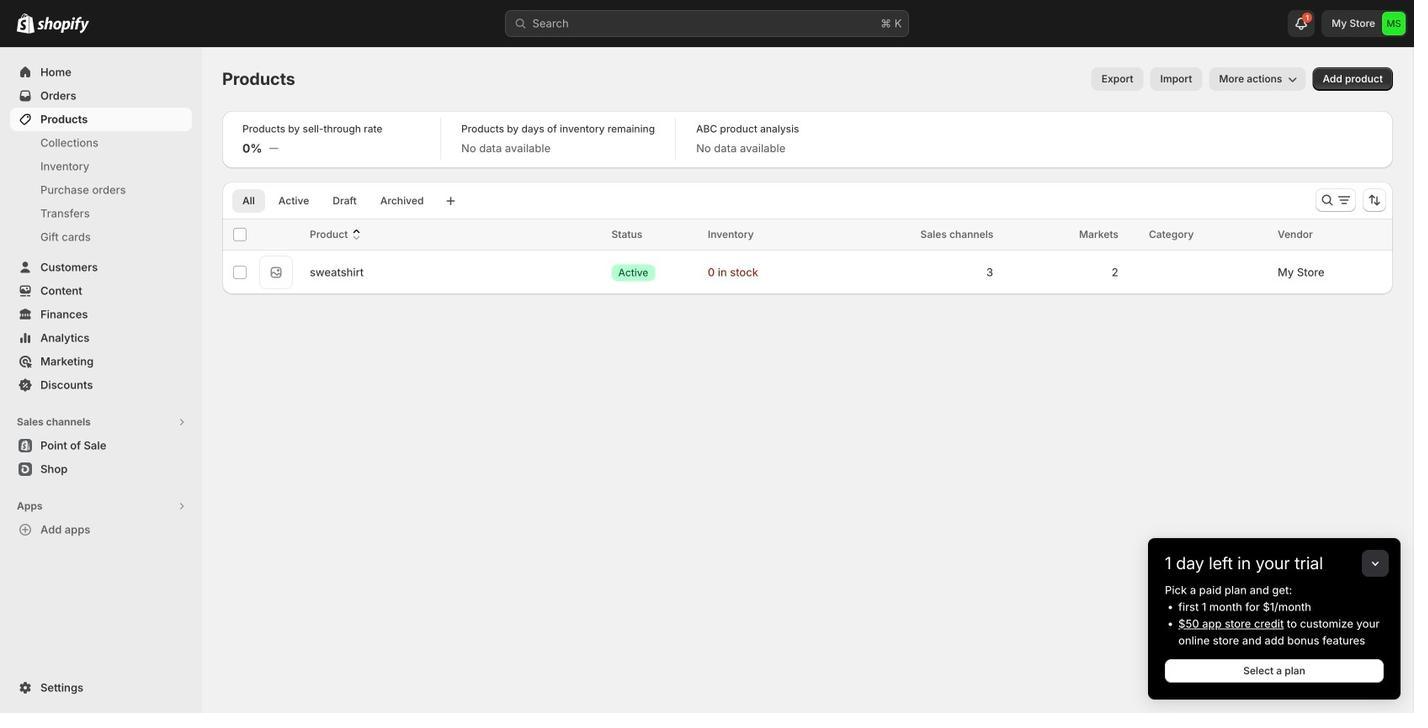 Task type: describe. For each thing, give the bounding box(es) containing it.
1 horizontal spatial shopify image
[[37, 17, 89, 33]]



Task type: locate. For each thing, give the bounding box(es) containing it.
shopify image
[[17, 13, 35, 33], [37, 17, 89, 33]]

tab list
[[229, 189, 437, 213]]

my store image
[[1383, 12, 1406, 35]]

0 horizontal spatial shopify image
[[17, 13, 35, 33]]



Task type: vqa. For each thing, say whether or not it's contained in the screenshot.
the topmost Sales channels
no



